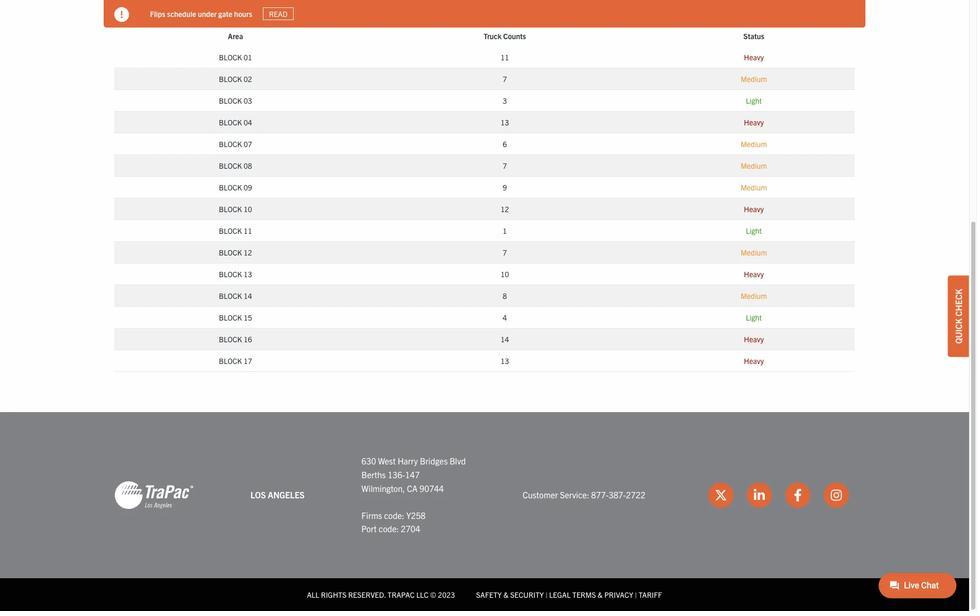 Task type: vqa. For each thing, say whether or not it's contained in the screenshot.
the check in the Ports * Check all the ports you are requesting access to.
no



Task type: locate. For each thing, give the bounding box(es) containing it.
0 vertical spatial 12
[[501, 205, 509, 214]]

7 down '1' on the right top of page
[[503, 248, 507, 257]]

10
[[244, 205, 252, 214], [501, 270, 509, 279]]

3 light from the top
[[746, 313, 762, 322]]

code: right port on the bottom of the page
[[379, 524, 399, 534]]

2 vertical spatial 7
[[503, 248, 507, 257]]

1 medium from the top
[[741, 74, 767, 84]]

block left '08'
[[219, 161, 242, 171]]

block 13
[[219, 270, 252, 279]]

09
[[244, 183, 252, 192]]

1 vertical spatial 11
[[244, 226, 252, 236]]

1 light from the top
[[746, 96, 762, 106]]

2 medium from the top
[[741, 139, 767, 149]]

01
[[244, 53, 252, 62]]

block for block 01
[[219, 53, 242, 62]]

1 block from the top
[[219, 53, 242, 62]]

harry
[[398, 456, 418, 466]]

1 vertical spatial code:
[[379, 524, 399, 534]]

1 horizontal spatial &
[[598, 590, 603, 600]]

medium for block 02
[[741, 74, 767, 84]]

light for 1
[[746, 226, 762, 236]]

all rights reserved. trapac llc © 2023
[[307, 590, 455, 600]]

block left 16
[[219, 335, 242, 344]]

block 09
[[219, 183, 252, 192]]

heavy
[[744, 53, 764, 62], [744, 118, 764, 127], [744, 205, 764, 214], [744, 270, 764, 279], [744, 335, 764, 344], [744, 356, 764, 366]]

14 down 4
[[501, 335, 509, 344]]

1 heavy from the top
[[744, 53, 764, 62]]

gate
[[219, 9, 233, 18]]

2 7 from the top
[[503, 161, 507, 171]]

medium for block 08
[[741, 161, 767, 171]]

block for block 15
[[219, 313, 242, 322]]

medium
[[741, 74, 767, 84], [741, 139, 767, 149], [741, 161, 767, 171], [741, 183, 767, 192], [741, 248, 767, 257], [741, 291, 767, 301]]

2 light from the top
[[746, 226, 762, 236]]

1 | from the left
[[546, 590, 548, 600]]

0 vertical spatial light
[[746, 96, 762, 106]]

all
[[307, 590, 319, 600]]

11 block from the top
[[219, 270, 242, 279]]

0 horizontal spatial |
[[546, 590, 548, 600]]

block for block 13
[[219, 270, 242, 279]]

12 block from the top
[[219, 291, 242, 301]]

0 horizontal spatial 12
[[244, 248, 252, 257]]

safety & security | legal terms & privacy | tariff
[[476, 590, 662, 600]]

7 up 3
[[503, 74, 507, 84]]

3 medium from the top
[[741, 161, 767, 171]]

footer containing 630 west harry bridges blvd
[[0, 412, 969, 611]]

block 07
[[219, 139, 252, 149]]

12 down block 11
[[244, 248, 252, 257]]

light for 4
[[746, 313, 762, 322]]

877-
[[591, 490, 609, 500]]

block 08
[[219, 161, 252, 171]]

6
[[503, 139, 507, 149]]

west
[[378, 456, 396, 466]]

1 horizontal spatial |
[[635, 590, 637, 600]]

14
[[244, 291, 252, 301], [501, 335, 509, 344]]

legal terms & privacy link
[[549, 590, 633, 600]]

| left the legal
[[546, 590, 548, 600]]

6 heavy from the top
[[744, 356, 764, 366]]

block 02
[[219, 74, 252, 84]]

13 up 6 at top
[[501, 118, 509, 127]]

7 block from the top
[[219, 183, 242, 192]]

2 vertical spatial light
[[746, 313, 762, 322]]

1 vertical spatial 14
[[501, 335, 509, 344]]

customer
[[523, 490, 558, 500]]

16
[[244, 335, 252, 344]]

heavy for block 01
[[744, 53, 764, 62]]

solid image
[[114, 7, 129, 22]]

2 & from the left
[[598, 590, 603, 600]]

block 12
[[219, 248, 252, 257]]

13
[[501, 118, 509, 127], [244, 270, 252, 279], [501, 356, 509, 366]]

11
[[501, 53, 509, 62], [244, 226, 252, 236]]

630 west harry bridges blvd berths 136-147 wilmington, ca 90744
[[362, 456, 466, 494]]

block left 02
[[219, 74, 242, 84]]

block left 09
[[219, 183, 242, 192]]

1 vertical spatial light
[[746, 226, 762, 236]]

5 medium from the top
[[741, 248, 767, 257]]

13 down 4
[[501, 356, 509, 366]]

0 vertical spatial 14
[[244, 291, 252, 301]]

5 heavy from the top
[[744, 335, 764, 344]]

blvd
[[450, 456, 466, 466]]

block left 03
[[219, 96, 242, 106]]

0 horizontal spatial &
[[504, 590, 509, 600]]

& right terms
[[598, 590, 603, 600]]

block left "15"
[[219, 313, 242, 322]]

flips schedule under gate hours
[[150, 9, 253, 18]]

truck counts
[[484, 31, 526, 41]]

3 7 from the top
[[503, 248, 507, 257]]

1 horizontal spatial 14
[[501, 335, 509, 344]]

block left 01
[[219, 53, 242, 62]]

8 block from the top
[[219, 205, 242, 214]]

2 block from the top
[[219, 74, 242, 84]]

1 & from the left
[[504, 590, 509, 600]]

&
[[504, 590, 509, 600], [598, 590, 603, 600]]

block for block 12
[[219, 248, 242, 257]]

|
[[546, 590, 548, 600], [635, 590, 637, 600]]

1 vertical spatial 12
[[244, 248, 252, 257]]

block for block 08
[[219, 161, 242, 171]]

code: up 2704
[[384, 510, 404, 521]]

1 vertical spatial 10
[[501, 270, 509, 279]]

counts
[[503, 31, 526, 41]]

2 vertical spatial 13
[[501, 356, 509, 366]]

6 block from the top
[[219, 161, 242, 171]]

0 vertical spatial 7
[[503, 74, 507, 84]]

block down block 11
[[219, 248, 242, 257]]

4 heavy from the top
[[744, 270, 764, 279]]

2 | from the left
[[635, 590, 637, 600]]

block for block 16
[[219, 335, 242, 344]]

light
[[746, 96, 762, 106], [746, 226, 762, 236], [746, 313, 762, 322]]

0 vertical spatial 10
[[244, 205, 252, 214]]

los angeles image
[[114, 481, 194, 510]]

04
[[244, 118, 252, 127]]

1 vertical spatial 7
[[503, 161, 507, 171]]

block for block 11
[[219, 226, 242, 236]]

13 block from the top
[[219, 313, 242, 322]]

630
[[362, 456, 376, 466]]

1 7 from the top
[[503, 74, 507, 84]]

0 vertical spatial 13
[[501, 118, 509, 127]]

11 down the block 10
[[244, 226, 252, 236]]

firms
[[362, 510, 382, 521]]

6 medium from the top
[[741, 291, 767, 301]]

14 up "15"
[[244, 291, 252, 301]]

13 for block 04
[[501, 118, 509, 127]]

3 block from the top
[[219, 96, 242, 106]]

block 14
[[219, 291, 252, 301]]

code:
[[384, 510, 404, 521], [379, 524, 399, 534]]

11 down truck counts
[[501, 53, 509, 62]]

3 heavy from the top
[[744, 205, 764, 214]]

los
[[251, 490, 266, 500]]

block left '04'
[[219, 118, 242, 127]]

07
[[244, 139, 252, 149]]

angeles
[[268, 490, 305, 500]]

hours
[[234, 9, 253, 18]]

5 block from the top
[[219, 139, 242, 149]]

1 horizontal spatial 12
[[501, 205, 509, 214]]

4 block from the top
[[219, 118, 242, 127]]

15 block from the top
[[219, 356, 242, 366]]

10 down 09
[[244, 205, 252, 214]]

0 vertical spatial 11
[[501, 53, 509, 62]]

berths
[[362, 469, 386, 480]]

7
[[503, 74, 507, 84], [503, 161, 507, 171], [503, 248, 507, 257]]

block left 07
[[219, 139, 242, 149]]

block
[[219, 53, 242, 62], [219, 74, 242, 84], [219, 96, 242, 106], [219, 118, 242, 127], [219, 139, 242, 149], [219, 161, 242, 171], [219, 183, 242, 192], [219, 205, 242, 214], [219, 226, 242, 236], [219, 248, 242, 257], [219, 270, 242, 279], [219, 291, 242, 301], [219, 313, 242, 322], [219, 335, 242, 344], [219, 356, 242, 366]]

block down block 12
[[219, 270, 242, 279]]

& right safety
[[504, 590, 509, 600]]

13 for block 17
[[501, 356, 509, 366]]

quick check
[[953, 289, 964, 344]]

9 block from the top
[[219, 226, 242, 236]]

block down the block 10
[[219, 226, 242, 236]]

15
[[244, 313, 252, 322]]

heavy for block 16
[[744, 335, 764, 344]]

7 up 9
[[503, 161, 507, 171]]

4 medium from the top
[[741, 183, 767, 192]]

block up block 11
[[219, 205, 242, 214]]

387-
[[609, 490, 626, 500]]

| left tariff
[[635, 590, 637, 600]]

block left 17
[[219, 356, 242, 366]]

7 for block 02
[[503, 74, 507, 84]]

medium for block 09
[[741, 183, 767, 192]]

12
[[501, 205, 509, 214], [244, 248, 252, 257]]

13 down block 12
[[244, 270, 252, 279]]

read link
[[263, 7, 294, 20]]

2 heavy from the top
[[744, 118, 764, 127]]

schedule
[[167, 9, 196, 18]]

y258
[[406, 510, 426, 521]]

10 block from the top
[[219, 248, 242, 257]]

10 up 8
[[501, 270, 509, 279]]

14 block from the top
[[219, 335, 242, 344]]

footer
[[0, 412, 969, 611]]

block down block 13
[[219, 291, 242, 301]]

block 01
[[219, 53, 252, 62]]

12 up '1' on the right top of page
[[501, 205, 509, 214]]

03
[[244, 96, 252, 106]]



Task type: describe. For each thing, give the bounding box(es) containing it.
9
[[503, 183, 507, 192]]

under
[[198, 9, 217, 18]]

7 for block 12
[[503, 248, 507, 257]]

service:
[[560, 490, 589, 500]]

0 vertical spatial code:
[[384, 510, 404, 521]]

firms code:  y258 port code:  2704
[[362, 510, 426, 534]]

safety & security link
[[476, 590, 544, 600]]

block for block 07
[[219, 139, 242, 149]]

2722
[[626, 490, 646, 500]]

read
[[269, 9, 288, 19]]

136-
[[388, 469, 405, 480]]

safety
[[476, 590, 502, 600]]

1 vertical spatial 13
[[244, 270, 252, 279]]

llc
[[416, 590, 429, 600]]

2023
[[438, 590, 455, 600]]

1 horizontal spatial 10
[[501, 270, 509, 279]]

terms
[[572, 590, 596, 600]]

block 11
[[219, 226, 252, 236]]

block 17
[[219, 356, 252, 366]]

quick
[[953, 318, 964, 344]]

ca
[[407, 483, 418, 494]]

block 15
[[219, 313, 252, 322]]

medium for block 07
[[741, 139, 767, 149]]

port
[[362, 524, 377, 534]]

security
[[510, 590, 544, 600]]

heavy for block 10
[[744, 205, 764, 214]]

medium for block 12
[[741, 248, 767, 257]]

block 03
[[219, 96, 252, 106]]

tariff link
[[639, 590, 662, 600]]

0 horizontal spatial 10
[[244, 205, 252, 214]]

truck
[[484, 31, 502, 41]]

medium for block 14
[[741, 291, 767, 301]]

17
[[244, 356, 252, 366]]

block for block 03
[[219, 96, 242, 106]]

customer service: 877-387-2722
[[523, 490, 646, 500]]

tariff
[[639, 590, 662, 600]]

heavy for block 17
[[744, 356, 764, 366]]

3
[[503, 96, 507, 106]]

4
[[503, 313, 507, 322]]

area
[[228, 31, 243, 41]]

status
[[744, 31, 765, 41]]

heavy for block 13
[[744, 270, 764, 279]]

block for block 02
[[219, 74, 242, 84]]

wilmington,
[[362, 483, 405, 494]]

light for 3
[[746, 96, 762, 106]]

block 10
[[219, 205, 252, 214]]

0 horizontal spatial 14
[[244, 291, 252, 301]]

rights
[[321, 590, 347, 600]]

08
[[244, 161, 252, 171]]

block 16
[[219, 335, 252, 344]]

block for block 04
[[219, 118, 242, 127]]

los angeles
[[251, 490, 305, 500]]

trapac
[[388, 590, 415, 600]]

147
[[405, 469, 420, 480]]

quick check link
[[948, 275, 969, 357]]

0 horizontal spatial 11
[[244, 226, 252, 236]]

bridges
[[420, 456, 448, 466]]

block for block 14
[[219, 291, 242, 301]]

block for block 10
[[219, 205, 242, 214]]

privacy
[[605, 590, 633, 600]]

1
[[503, 226, 507, 236]]

check
[[953, 289, 964, 316]]

block 04
[[219, 118, 252, 127]]

2704
[[401, 524, 420, 534]]

block for block 09
[[219, 183, 242, 192]]

02
[[244, 74, 252, 84]]

heavy for block 04
[[744, 118, 764, 127]]

reserved.
[[348, 590, 386, 600]]

©
[[430, 590, 436, 600]]

8
[[503, 291, 507, 301]]

legal
[[549, 590, 571, 600]]

1 horizontal spatial 11
[[501, 53, 509, 62]]

90744
[[420, 483, 444, 494]]

block for block 17
[[219, 356, 242, 366]]

flips
[[150, 9, 166, 18]]

7 for block 08
[[503, 161, 507, 171]]



